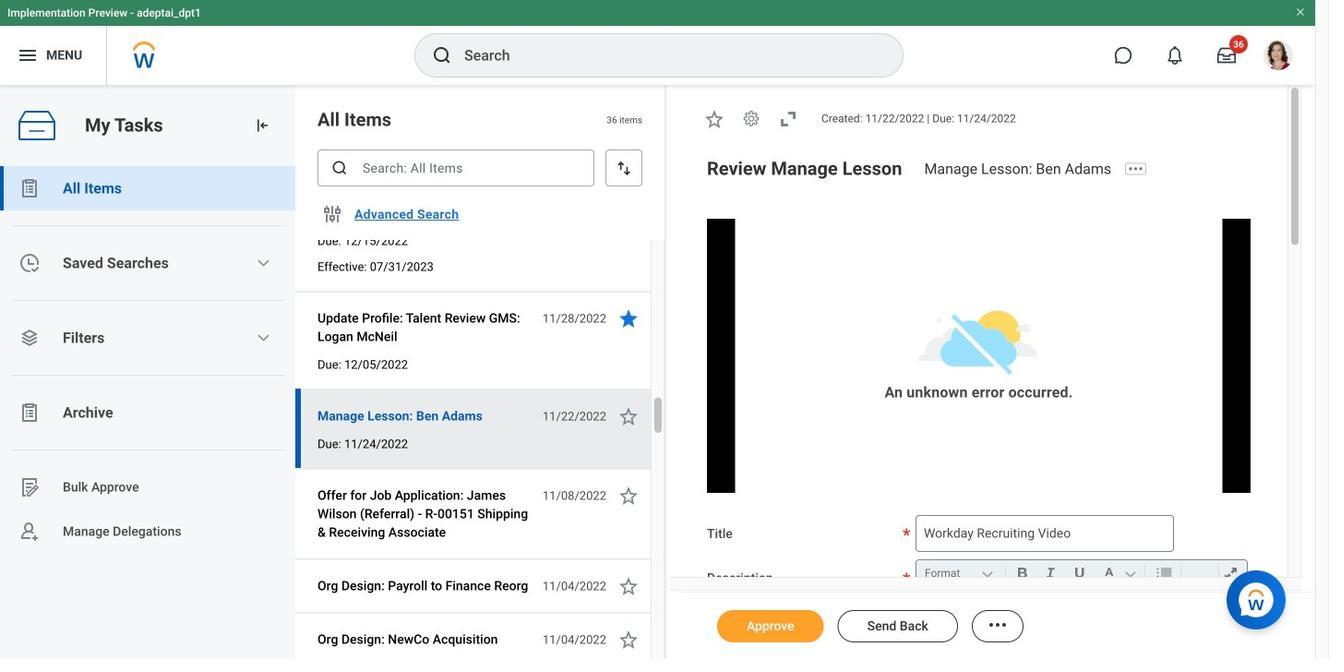 Task type: locate. For each thing, give the bounding box(es) containing it.
rename image
[[18, 476, 41, 498]]

bold image
[[1010, 562, 1035, 584]]

maximize image
[[1219, 562, 1243, 584]]

gear image
[[742, 109, 761, 128]]

list
[[0, 166, 295, 554]]

star image
[[618, 307, 640, 330], [618, 405, 640, 427], [618, 485, 640, 507]]

Search: All Items text field
[[318, 150, 594, 186]]

configure image
[[321, 203, 343, 225]]

0 vertical spatial star image
[[703, 108, 726, 130]]

italic image
[[1038, 562, 1063, 584]]

close environment banner image
[[1295, 6, 1306, 18]]

search image
[[431, 44, 453, 66]]

bulleted list image
[[1152, 562, 1177, 584]]

related actions image
[[987, 614, 1009, 636]]

group
[[921, 560, 1251, 588]]

0 vertical spatial star image
[[618, 307, 640, 330]]

fullscreen image
[[777, 108, 799, 130]]

banner
[[0, 0, 1315, 85]]

None text field
[[916, 515, 1174, 552]]

2 vertical spatial star image
[[618, 485, 640, 507]]

1 star image from the top
[[618, 307, 640, 330]]

1 vertical spatial star image
[[618, 405, 640, 427]]

star image
[[703, 108, 726, 130], [618, 575, 640, 597], [618, 629, 640, 651]]

clock check image
[[18, 252, 41, 274]]



Task type: describe. For each thing, give the bounding box(es) containing it.
Search Workday  search field
[[464, 35, 865, 76]]

3 star image from the top
[[618, 485, 640, 507]]

profile logan mcneil image
[[1264, 41, 1293, 74]]

1 vertical spatial star image
[[618, 575, 640, 597]]

sort image
[[615, 159, 633, 177]]

manage lesson: ben adams element
[[924, 160, 1123, 178]]

notifications large image
[[1166, 46, 1184, 65]]

chevron down image
[[256, 256, 271, 270]]

2 star image from the top
[[618, 405, 640, 427]]

search image
[[330, 159, 349, 177]]

2 vertical spatial star image
[[618, 629, 640, 651]]

user plus image
[[18, 521, 41, 543]]

inbox large image
[[1218, 46, 1236, 65]]

underline image
[[1067, 562, 1093, 584]]

transformation import image
[[253, 116, 271, 135]]

item list element
[[295, 85, 666, 659]]

action bar region
[[680, 592, 1315, 659]]

justify image
[[17, 44, 39, 66]]

clipboard image
[[18, 402, 41, 424]]

clipboard image
[[18, 177, 41, 199]]



Task type: vqa. For each thing, say whether or not it's contained in the screenshot.
first row from the bottom
no



